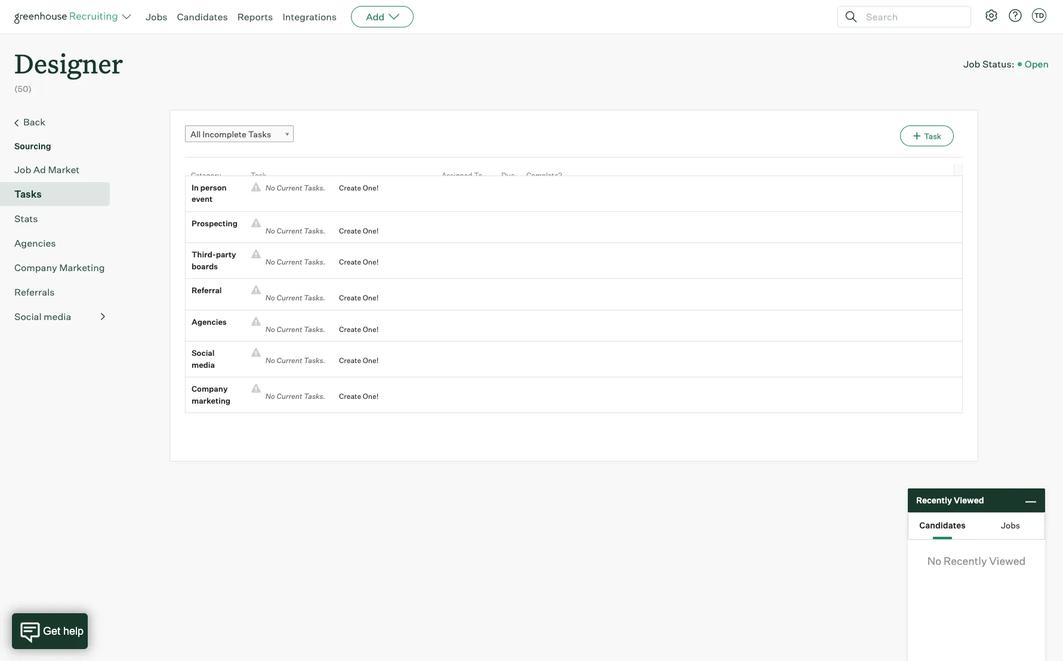 Task type: locate. For each thing, give the bounding box(es) containing it.
1 vertical spatial company
[[192, 384, 228, 394]]

4 create from the top
[[339, 293, 361, 302]]

status:
[[983, 58, 1015, 70]]

no for referral
[[266, 293, 275, 302]]

no
[[266, 183, 275, 192], [266, 226, 275, 235], [266, 257, 275, 266], [266, 293, 275, 302], [266, 325, 275, 334], [266, 356, 275, 365], [266, 392, 275, 401], [928, 554, 942, 567]]

4 create one! from the top
[[339, 293, 379, 302]]

6 create one! link from the top
[[330, 355, 379, 366]]

7 no current tasks. from the top
[[261, 392, 330, 401]]

create
[[339, 183, 361, 192], [339, 226, 361, 235], [339, 257, 361, 266], [339, 293, 361, 302], [339, 325, 361, 334], [339, 356, 361, 365], [339, 392, 361, 401]]

no for company marketing
[[266, 392, 275, 401]]

agencies
[[14, 237, 56, 249], [192, 317, 227, 326]]

create one!
[[339, 183, 379, 192], [339, 226, 379, 235], [339, 257, 379, 266], [339, 293, 379, 302], [339, 325, 379, 334], [339, 356, 379, 365], [339, 392, 379, 401]]

task
[[924, 131, 942, 141], [251, 171, 266, 180]]

1 vertical spatial social
[[192, 348, 215, 358]]

one! for company marketing
[[363, 392, 379, 401]]

7 create from the top
[[339, 392, 361, 401]]

0 horizontal spatial social
[[14, 310, 42, 322]]

0 horizontal spatial social media
[[14, 310, 71, 322]]

tasks. for prospecting
[[304, 226, 326, 235]]

0 horizontal spatial viewed
[[954, 495, 984, 505]]

job left 'status:'
[[964, 58, 981, 70]]

back
[[23, 116, 45, 128]]

all incomplete tasks link
[[185, 125, 294, 143]]

1 horizontal spatial company
[[192, 384, 228, 394]]

1 tasks. from the top
[[304, 183, 326, 192]]

agencies link
[[14, 236, 105, 250]]

candidates right jobs link
[[177, 11, 228, 23]]

jobs
[[146, 11, 168, 23], [1001, 520, 1020, 530]]

0 vertical spatial social
[[14, 310, 42, 322]]

1 vertical spatial tasks
[[14, 188, 42, 200]]

0 vertical spatial task
[[924, 131, 942, 141]]

4 no current tasks. from the top
[[261, 293, 330, 302]]

3 create one! from the top
[[339, 257, 379, 266]]

0 vertical spatial job
[[964, 58, 981, 70]]

tasks. for referral
[[304, 293, 326, 302]]

task for sourcing
[[924, 131, 942, 141]]

1 vertical spatial agencies
[[192, 317, 227, 326]]

5 tasks. from the top
[[304, 325, 326, 334]]

company inside company marketing
[[192, 384, 228, 394]]

tasks.
[[304, 183, 326, 192], [304, 226, 326, 235], [304, 257, 326, 266], [304, 293, 326, 302], [304, 325, 326, 334], [304, 356, 326, 365], [304, 392, 326, 401]]

0 vertical spatial candidates
[[177, 11, 228, 23]]

0 vertical spatial company
[[14, 261, 57, 273]]

integrations
[[283, 11, 337, 23]]

3 current from the top
[[277, 257, 302, 266]]

1 one! from the top
[[363, 183, 379, 192]]

designer link
[[14, 33, 123, 83]]

0 horizontal spatial agencies
[[14, 237, 56, 249]]

jobs link
[[146, 11, 168, 23]]

7 create one! from the top
[[339, 392, 379, 401]]

create for company marketing
[[339, 392, 361, 401]]

company marketing link
[[14, 260, 105, 274]]

company
[[14, 261, 57, 273], [192, 384, 228, 394]]

1 horizontal spatial social media
[[192, 348, 215, 369]]

referral
[[192, 286, 222, 295]]

company up 'marketing'
[[192, 384, 228, 394]]

6 create from the top
[[339, 356, 361, 365]]

in person event
[[192, 183, 227, 204]]

stats
[[14, 212, 38, 224]]

6 one! from the top
[[363, 356, 379, 365]]

3 tasks. from the top
[[304, 257, 326, 266]]

no current tasks. for third-party boards
[[261, 257, 330, 266]]

td
[[1035, 11, 1044, 20]]

person
[[200, 183, 227, 192]]

tasks. for in person event
[[304, 183, 326, 192]]

one! for social media
[[363, 356, 379, 365]]

incomplete
[[203, 129, 246, 139]]

tasks. for company marketing
[[304, 392, 326, 401]]

2 one! from the top
[[363, 226, 379, 235]]

6 tasks. from the top
[[304, 356, 326, 365]]

greenhouse recruiting image
[[14, 10, 122, 24]]

viewed
[[954, 495, 984, 505], [990, 554, 1026, 567]]

tasks. for agencies
[[304, 325, 326, 334]]

1 horizontal spatial social
[[192, 348, 215, 358]]

7 create one! link from the top
[[330, 391, 379, 402]]

1 horizontal spatial candidates
[[920, 520, 966, 530]]

social media up company marketing
[[192, 348, 215, 369]]

candidates link
[[177, 11, 228, 23]]

company for company marketing
[[14, 261, 57, 273]]

7 one! from the top
[[363, 392, 379, 401]]

1 no current tasks. from the top
[[261, 183, 330, 192]]

social media inside social media link
[[14, 310, 71, 322]]

5 one! from the top
[[363, 325, 379, 334]]

4 one! from the top
[[363, 293, 379, 302]]

6 current from the top
[[277, 356, 302, 365]]

td button
[[1032, 8, 1047, 23]]

3 no current tasks. from the top
[[261, 257, 330, 266]]

(50)
[[14, 84, 32, 94]]

open
[[1025, 58, 1049, 70]]

job ad market
[[14, 163, 80, 175]]

one! for in person event
[[363, 183, 379, 192]]

job status:
[[964, 58, 1015, 70]]

5 current from the top
[[277, 325, 302, 334]]

current
[[277, 183, 302, 192], [277, 226, 302, 235], [277, 257, 302, 266], [277, 293, 302, 302], [277, 325, 302, 334], [277, 356, 302, 365], [277, 392, 302, 401]]

no current tasks.
[[261, 183, 330, 192], [261, 226, 330, 235], [261, 257, 330, 266], [261, 293, 330, 302], [261, 325, 330, 334], [261, 356, 330, 365], [261, 392, 330, 401]]

0 horizontal spatial company
[[14, 261, 57, 273]]

media
[[44, 310, 71, 322], [192, 360, 215, 369]]

1 create from the top
[[339, 183, 361, 192]]

6 create one! from the top
[[339, 356, 379, 365]]

tasks up stats
[[14, 188, 42, 200]]

third-
[[192, 250, 216, 259]]

0 horizontal spatial jobs
[[146, 11, 168, 23]]

current for referral
[[277, 293, 302, 302]]

complete?
[[527, 171, 562, 180]]

one! for referral
[[363, 293, 379, 302]]

recently
[[917, 495, 952, 505], [944, 554, 987, 567]]

marketing
[[192, 396, 231, 405]]

social
[[14, 310, 42, 322], [192, 348, 215, 358]]

referrals
[[14, 286, 55, 298]]

5 create from the top
[[339, 325, 361, 334]]

jobs up the no recently viewed at the right bottom of page
[[1001, 520, 1020, 530]]

create one! link for company marketing
[[330, 391, 379, 402]]

one!
[[363, 183, 379, 192], [363, 226, 379, 235], [363, 257, 379, 266], [363, 293, 379, 302], [363, 325, 379, 334], [363, 356, 379, 365], [363, 392, 379, 401]]

create for social media
[[339, 356, 361, 365]]

social inside social media link
[[14, 310, 42, 322]]

2 current from the top
[[277, 226, 302, 235]]

0 vertical spatial social media
[[14, 310, 71, 322]]

create one! for third-party boards
[[339, 257, 379, 266]]

create for agencies
[[339, 325, 361, 334]]

job for job ad market
[[14, 163, 31, 175]]

job inside job ad market link
[[14, 163, 31, 175]]

7 current from the top
[[277, 392, 302, 401]]

2 no current tasks. from the top
[[261, 226, 330, 235]]

4 tasks. from the top
[[304, 293, 326, 302]]

0 horizontal spatial task
[[251, 171, 266, 180]]

create for referral
[[339, 293, 361, 302]]

agencies down referral
[[192, 317, 227, 326]]

media up company marketing
[[192, 360, 215, 369]]

3 one! from the top
[[363, 257, 379, 266]]

1 vertical spatial viewed
[[990, 554, 1026, 567]]

tasks link
[[14, 187, 105, 201]]

3 create one! link from the top
[[330, 256, 379, 268]]

4 current from the top
[[277, 293, 302, 302]]

media down referrals link
[[44, 310, 71, 322]]

0 horizontal spatial tasks
[[14, 188, 42, 200]]

current for prospecting
[[277, 226, 302, 235]]

1 vertical spatial media
[[192, 360, 215, 369]]

0 horizontal spatial candidates
[[177, 11, 228, 23]]

social up company marketing
[[192, 348, 215, 358]]

tasks right incomplete
[[248, 129, 271, 139]]

3 create from the top
[[339, 257, 361, 266]]

0 vertical spatial agencies
[[14, 237, 56, 249]]

1 horizontal spatial jobs
[[1001, 520, 1020, 530]]

job
[[964, 58, 981, 70], [14, 163, 31, 175]]

no for social media
[[266, 356, 275, 365]]

6 no current tasks. from the top
[[261, 356, 330, 365]]

1 create one! from the top
[[339, 183, 379, 192]]

2 tasks. from the top
[[304, 226, 326, 235]]

configure image
[[985, 8, 999, 23]]

social media down referrals
[[14, 310, 71, 322]]

tasks
[[248, 129, 271, 139], [14, 188, 42, 200]]

1 vertical spatial candidates
[[920, 520, 966, 530]]

1 horizontal spatial tasks
[[248, 129, 271, 139]]

jobs left candidates link
[[146, 11, 168, 23]]

agencies down stats
[[14, 237, 56, 249]]

1 current from the top
[[277, 183, 302, 192]]

7 tasks. from the top
[[304, 392, 326, 401]]

tasks. for social media
[[304, 356, 326, 365]]

job left ad at the top
[[14, 163, 31, 175]]

2 create one! from the top
[[339, 226, 379, 235]]

4 create one! link from the top
[[330, 292, 379, 304]]

no for agencies
[[266, 325, 275, 334]]

5 no current tasks. from the top
[[261, 325, 330, 334]]

5 create one! link from the top
[[330, 323, 379, 335]]

1 vertical spatial task
[[251, 171, 266, 180]]

no current tasks. for agencies
[[261, 325, 330, 334]]

to
[[474, 171, 482, 180]]

referrals link
[[14, 285, 105, 299]]

2 create one! link from the top
[[330, 225, 379, 237]]

category
[[191, 171, 221, 180]]

no recently viewed
[[928, 554, 1026, 567]]

current for company marketing
[[277, 392, 302, 401]]

create one! link
[[330, 182, 379, 194], [330, 225, 379, 237], [330, 256, 379, 268], [330, 292, 379, 304], [330, 323, 379, 335], [330, 355, 379, 366], [330, 391, 379, 402]]

company up referrals
[[14, 261, 57, 273]]

0 vertical spatial recently
[[917, 495, 952, 505]]

tab list
[[909, 513, 1045, 539]]

2 create from the top
[[339, 226, 361, 235]]

candidates down recently viewed
[[920, 520, 966, 530]]

1 horizontal spatial task
[[924, 131, 942, 141]]

1 vertical spatial social media
[[192, 348, 215, 369]]

0 vertical spatial media
[[44, 310, 71, 322]]

all incomplete tasks
[[190, 129, 271, 139]]

one! for agencies
[[363, 325, 379, 334]]

1 vertical spatial job
[[14, 163, 31, 175]]

1 vertical spatial jobs
[[1001, 520, 1020, 530]]

social down referrals
[[14, 310, 42, 322]]

5 create one! from the top
[[339, 325, 379, 334]]

task for task
[[251, 171, 266, 180]]

0 vertical spatial jobs
[[146, 11, 168, 23]]

social media
[[14, 310, 71, 322], [192, 348, 215, 369]]

0 horizontal spatial job
[[14, 163, 31, 175]]

1 horizontal spatial job
[[964, 58, 981, 70]]

candidates
[[177, 11, 228, 23], [920, 520, 966, 530]]

1 create one! link from the top
[[330, 182, 379, 194]]

due
[[502, 171, 515, 180]]



Task type: describe. For each thing, give the bounding box(es) containing it.
company marketing
[[14, 261, 105, 273]]

job for job status:
[[964, 58, 981, 70]]

create one! link for prospecting
[[330, 225, 379, 237]]

create one! for company marketing
[[339, 392, 379, 401]]

create one! for referral
[[339, 293, 379, 302]]

third-party boards
[[192, 250, 236, 271]]

company marketing
[[192, 384, 231, 405]]

create one! link for agencies
[[330, 323, 379, 335]]

designer
[[14, 45, 123, 81]]

create one! link for in person event
[[330, 182, 379, 194]]

stats link
[[14, 211, 105, 226]]

job ad market link
[[14, 162, 105, 177]]

1 horizontal spatial media
[[192, 360, 215, 369]]

current for agencies
[[277, 325, 302, 334]]

social media link
[[14, 309, 105, 323]]

sourcing
[[14, 141, 51, 151]]

current for social media
[[277, 356, 302, 365]]

integrations link
[[283, 11, 337, 23]]

0 vertical spatial viewed
[[954, 495, 984, 505]]

current for third-party boards
[[277, 257, 302, 266]]

no current tasks. for prospecting
[[261, 226, 330, 235]]

no current tasks. for social media
[[261, 356, 330, 365]]

1 vertical spatial recently
[[944, 554, 987, 567]]

no for third-party boards
[[266, 257, 275, 266]]

0 vertical spatial tasks
[[248, 129, 271, 139]]

recently viewed
[[917, 495, 984, 505]]

marketing
[[59, 261, 105, 273]]

market
[[48, 163, 80, 175]]

tasks inside "link"
[[14, 188, 42, 200]]

current for in person event
[[277, 183, 302, 192]]

no current tasks. for in person event
[[261, 183, 330, 192]]

td button
[[1030, 6, 1049, 25]]

one! for prospecting
[[363, 226, 379, 235]]

1 horizontal spatial viewed
[[990, 554, 1026, 567]]

Search text field
[[863, 8, 960, 25]]

create for prospecting
[[339, 226, 361, 235]]

social inside "social media"
[[192, 348, 215, 358]]

one! for third-party boards
[[363, 257, 379, 266]]

reports link
[[237, 11, 273, 23]]

agencies inside 'link'
[[14, 237, 56, 249]]

assigned
[[442, 171, 473, 180]]

create for third-party boards
[[339, 257, 361, 266]]

0 horizontal spatial media
[[44, 310, 71, 322]]

reports
[[237, 11, 273, 23]]

designer (50)
[[14, 45, 123, 94]]

create one! for social media
[[339, 356, 379, 365]]

1 horizontal spatial agencies
[[192, 317, 227, 326]]

all
[[190, 129, 201, 139]]

add button
[[351, 6, 414, 27]]

create one! link for third-party boards
[[330, 256, 379, 268]]

create one! for in person event
[[339, 183, 379, 192]]

ad
[[33, 163, 46, 175]]

create one! link for referral
[[330, 292, 379, 304]]

no current tasks. for referral
[[261, 293, 330, 302]]

back link
[[14, 114, 105, 130]]

assigned to
[[442, 171, 482, 180]]

add
[[366, 11, 385, 23]]

tasks. for third-party boards
[[304, 257, 326, 266]]

boards
[[192, 261, 218, 271]]

create one! link for social media
[[330, 355, 379, 366]]

no for in person event
[[266, 183, 275, 192]]

prospecting
[[192, 218, 238, 228]]

in
[[192, 183, 199, 192]]

create one! for prospecting
[[339, 226, 379, 235]]

create one! for agencies
[[339, 325, 379, 334]]

no for prospecting
[[266, 226, 275, 235]]

party
[[216, 250, 236, 259]]

tab list containing candidates
[[909, 513, 1045, 539]]

create for in person event
[[339, 183, 361, 192]]

no current tasks. for company marketing
[[261, 392, 330, 401]]

company for company marketing
[[192, 384, 228, 394]]

event
[[192, 194, 213, 204]]



Task type: vqa. For each thing, say whether or not it's contained in the screenshot.
Tasks link
yes



